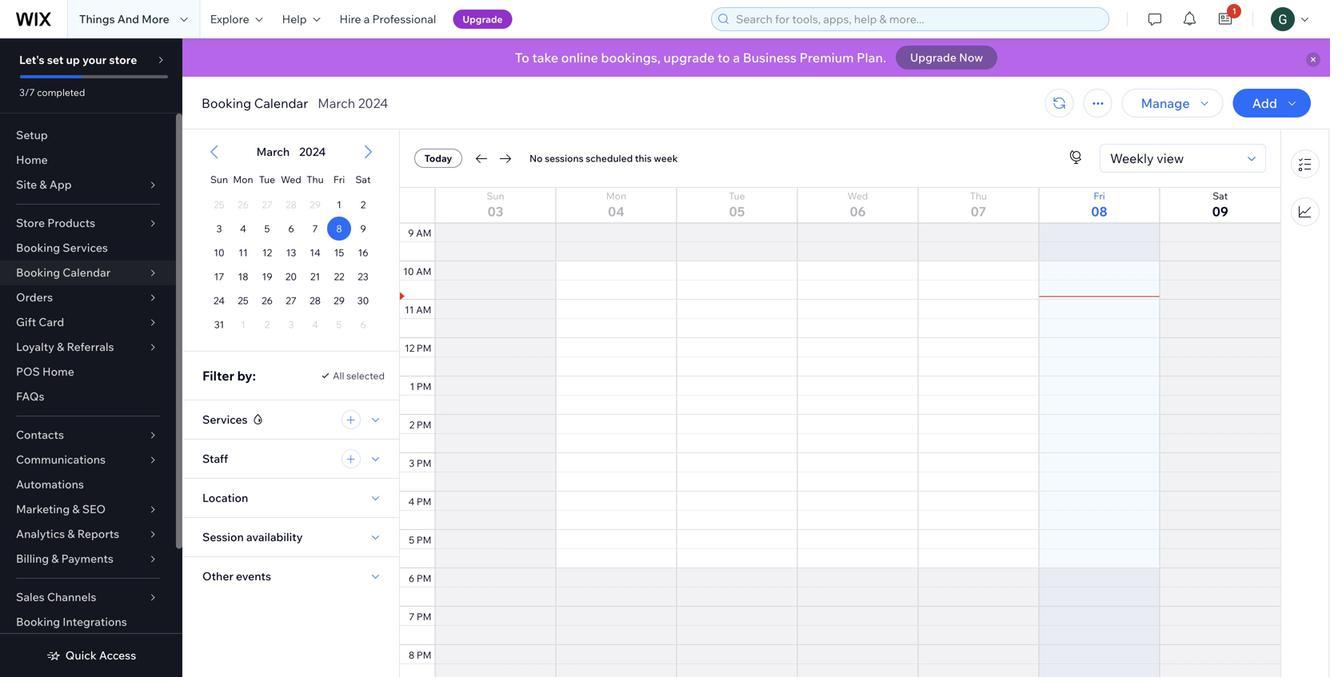 Task type: describe. For each thing, give the bounding box(es) containing it.
analytics & reports button
[[0, 522, 176, 547]]

manage
[[1141, 95, 1190, 111]]

sidebar element
[[0, 38, 182, 678]]

loyalty
[[16, 340, 54, 354]]

1 horizontal spatial calendar
[[254, 95, 308, 111]]

bookings,
[[601, 50, 661, 66]]

7 for 7 pm
[[409, 611, 415, 623]]

upgrade now button
[[896, 46, 998, 70]]

07
[[971, 204, 987, 220]]

payments
[[61, 552, 114, 566]]

sales channels
[[16, 591, 96, 605]]

fri for fri
[[334, 174, 345, 186]]

row containing 17
[[207, 265, 375, 289]]

9 am
[[408, 227, 432, 239]]

contacts button
[[0, 423, 176, 448]]

5 for 5
[[264, 223, 270, 235]]

this
[[635, 152, 652, 164]]

a inside alert
[[733, 50, 740, 66]]

1 vertical spatial 1
[[337, 199, 342, 211]]

all selected
[[333, 370, 385, 382]]

plan.
[[857, 50, 887, 66]]

0 vertical spatial booking calendar
[[202, 95, 308, 111]]

10 for 10 am
[[403, 265, 414, 277]]

16
[[358, 247, 369, 259]]

marketing
[[16, 502, 70, 516]]

pm for 7 pm
[[417, 611, 432, 623]]

site & app button
[[0, 173, 176, 198]]

site
[[16, 178, 37, 192]]

set
[[47, 53, 63, 67]]

other events button
[[202, 567, 271, 587]]

automations link
[[0, 473, 176, 498]]

staff
[[202, 452, 228, 466]]

am for 9 am
[[416, 227, 432, 239]]

pos home link
[[0, 360, 176, 385]]

thu 07
[[970, 190, 987, 220]]

upgrade for upgrade
[[463, 13, 503, 25]]

booking calendar button
[[0, 261, 176, 286]]

8 for 8 pm
[[409, 650, 415, 662]]

services inside booking services link
[[63, 241, 108, 255]]

session
[[202, 530, 244, 544]]

week
[[654, 152, 678, 164]]

store products
[[16, 216, 95, 230]]

11 am
[[405, 304, 432, 316]]

upgrade
[[664, 50, 715, 66]]

help
[[282, 12, 307, 26]]

sun mon tue wed thu
[[210, 174, 324, 186]]

booking integrations link
[[0, 611, 176, 635]]

& for site
[[40, 178, 47, 192]]

19
[[262, 271, 272, 283]]

0 horizontal spatial mon
[[233, 174, 253, 186]]

session availability
[[202, 530, 303, 544]]

9 for 9 am
[[408, 227, 414, 239]]

1 horizontal spatial tue
[[729, 190, 745, 202]]

0 vertical spatial thu
[[307, 174, 324, 186]]

to take online bookings, upgrade to a business premium plan. alert
[[182, 38, 1331, 77]]

10 am
[[403, 265, 432, 277]]

take
[[532, 50, 559, 66]]

no
[[530, 152, 543, 164]]

other
[[202, 570, 234, 584]]

access
[[99, 649, 136, 663]]

26
[[262, 295, 273, 307]]

pm for 1 pm
[[417, 381, 432, 393]]

to take online bookings, upgrade to a business premium plan.
[[515, 50, 887, 66]]

seo
[[82, 502, 106, 516]]

quick
[[65, 649, 97, 663]]

orders
[[16, 290, 53, 304]]

gift card
[[16, 315, 64, 329]]

1 vertical spatial home
[[42, 365, 74, 379]]

integrations
[[63, 615, 127, 629]]

tue 05
[[729, 190, 745, 220]]

1 pm
[[410, 381, 432, 393]]

wed 06
[[848, 190, 868, 220]]

11 for 11
[[239, 247, 248, 259]]

communications
[[16, 453, 106, 467]]

4 for 4 pm
[[409, 496, 415, 508]]

1 horizontal spatial mon
[[606, 190, 627, 202]]

alert inside grid
[[252, 145, 331, 159]]

6 for 6 pm
[[409, 573, 415, 585]]

manage button
[[1122, 89, 1224, 118]]

grid containing march
[[193, 130, 390, 351]]

& for billing
[[51, 552, 59, 566]]

sat 09
[[1213, 190, 1229, 220]]

march for march 2024
[[318, 95, 355, 111]]

filter by:
[[202, 368, 256, 384]]

13
[[286, 247, 296, 259]]

booking calendar inside dropdown button
[[16, 266, 111, 280]]

quick access button
[[46, 649, 136, 663]]

gift card button
[[0, 310, 176, 335]]

14
[[310, 247, 321, 259]]

4 pm
[[409, 496, 432, 508]]

location
[[202, 491, 248, 505]]

referrals
[[67, 340, 114, 354]]

3/8/2024 cell
[[327, 217, 351, 241]]

04
[[608, 204, 625, 220]]

hire a professional
[[340, 12, 436, 26]]

0 vertical spatial wed
[[281, 174, 302, 186]]

completed
[[37, 86, 85, 98]]

8 for 8
[[336, 223, 342, 235]]

booking services link
[[0, 236, 176, 261]]

business
[[743, 50, 797, 66]]

4 for 4
[[240, 223, 246, 235]]

booking for booking services link
[[16, 241, 60, 255]]

7 pm
[[409, 611, 432, 623]]

products
[[47, 216, 95, 230]]

pm for 4 pm
[[417, 496, 432, 508]]

setup
[[16, 128, 48, 142]]

app
[[49, 178, 72, 192]]

row containing 1
[[207, 193, 375, 217]]

pos
[[16, 365, 40, 379]]



Task type: vqa. For each thing, say whether or not it's contained in the screenshot.
Set up shipping and delivery
no



Task type: locate. For each thing, give the bounding box(es) containing it.
6 up 13
[[288, 223, 294, 235]]

sun 03
[[487, 190, 505, 220]]

8 down 7 pm
[[409, 650, 415, 662]]

3 up "4 pm"
[[409, 457, 415, 469]]

home
[[16, 153, 48, 167], [42, 365, 74, 379]]

1 vertical spatial 12
[[405, 342, 415, 354]]

0 horizontal spatial upgrade
[[463, 13, 503, 25]]

pm down 1 pm
[[417, 419, 432, 431]]

sun for mon
[[210, 174, 228, 186]]

fri 08
[[1092, 190, 1108, 220]]

am for 10 am
[[416, 265, 432, 277]]

pm down 2 pm at the left
[[417, 457, 432, 469]]

& for marketing
[[72, 502, 80, 516]]

services up staff
[[202, 413, 248, 427]]

pm for 8 pm
[[417, 650, 432, 662]]

1 horizontal spatial fri
[[1094, 190, 1106, 202]]

fri
[[334, 174, 345, 186], [1094, 190, 1106, 202]]

0 horizontal spatial booking calendar
[[16, 266, 111, 280]]

pm down 7 pm
[[417, 650, 432, 662]]

1 horizontal spatial thu
[[970, 190, 987, 202]]

1 am from the top
[[416, 227, 432, 239]]

9 up the 10 am
[[408, 227, 414, 239]]

1 vertical spatial a
[[733, 50, 740, 66]]

things
[[79, 12, 115, 26]]

0 vertical spatial am
[[416, 227, 432, 239]]

services down store products "dropdown button"
[[63, 241, 108, 255]]

0 vertical spatial 10
[[214, 247, 225, 259]]

more
[[142, 12, 169, 26]]

0 vertical spatial calendar
[[254, 95, 308, 111]]

11 inside row
[[239, 247, 248, 259]]

1 vertical spatial sun
[[487, 190, 505, 202]]

1 vertical spatial sat
[[1213, 190, 1228, 202]]

1 vertical spatial 4
[[409, 496, 415, 508]]

thu up 14
[[307, 174, 324, 186]]

1 vertical spatial wed
[[848, 190, 868, 202]]

& left seo
[[72, 502, 80, 516]]

1 vertical spatial 6
[[409, 573, 415, 585]]

25
[[238, 295, 249, 307]]

5 down "4 pm"
[[409, 534, 415, 546]]

marketing & seo button
[[0, 498, 176, 522]]

8 inside cell
[[336, 223, 342, 235]]

2 up 3 pm
[[409, 419, 415, 431]]

pm for 3 pm
[[417, 457, 432, 469]]

wed up 13
[[281, 174, 302, 186]]

2 vertical spatial 1
[[410, 381, 415, 393]]

0 horizontal spatial 11
[[239, 247, 248, 259]]

0 horizontal spatial thu
[[307, 174, 324, 186]]

home down loyalty & referrals
[[42, 365, 74, 379]]

am
[[416, 227, 432, 239], [416, 265, 432, 277], [416, 304, 432, 316]]

sat for sat
[[356, 174, 371, 186]]

0 horizontal spatial march
[[257, 145, 290, 159]]

0 vertical spatial home
[[16, 153, 48, 167]]

0 horizontal spatial 3
[[216, 223, 222, 235]]

sat inside sat 09
[[1213, 190, 1228, 202]]

row group
[[193, 193, 390, 351]]

pm down 5 pm
[[417, 573, 432, 585]]

upgrade right professional
[[463, 13, 503, 25]]

2 up 16
[[361, 199, 366, 211]]

a right hire
[[364, 12, 370, 26]]

3 up 17
[[216, 223, 222, 235]]

sales
[[16, 591, 45, 605]]

2 vertical spatial am
[[416, 304, 432, 316]]

setup link
[[0, 123, 176, 148]]

0 horizontal spatial 2024
[[299, 145, 326, 159]]

None field
[[1106, 145, 1243, 172]]

& inside dropdown button
[[40, 178, 47, 192]]

pm up 6 pm
[[417, 534, 432, 546]]

by:
[[237, 368, 256, 384]]

calendar inside 'booking calendar' dropdown button
[[63, 266, 111, 280]]

9 pm from the top
[[417, 650, 432, 662]]

0 horizontal spatial 1
[[337, 199, 342, 211]]

am for 11 am
[[416, 304, 432, 316]]

loyalty & referrals button
[[0, 335, 176, 360]]

22
[[334, 271, 344, 283]]

contacts
[[16, 428, 64, 442]]

row containing 24
[[207, 289, 375, 313]]

& right loyalty
[[57, 340, 64, 354]]

upgrade inside button
[[463, 13, 503, 25]]

session availability button
[[202, 528, 303, 547]]

faqs
[[16, 390, 44, 404]]

9
[[360, 223, 366, 235], [408, 227, 414, 239]]

row containing sun
[[207, 164, 375, 193]]

1 vertical spatial booking calendar
[[16, 266, 111, 280]]

booking calendar up sun mon tue wed thu
[[202, 95, 308, 111]]

staff button
[[202, 450, 228, 469]]

mon
[[233, 174, 253, 186], [606, 190, 627, 202]]

1 horizontal spatial 6
[[409, 573, 415, 585]]

1 horizontal spatial upgrade
[[911, 50, 957, 64]]

3 pm from the top
[[417, 419, 432, 431]]

12 for 12
[[262, 247, 272, 259]]

0 vertical spatial 8
[[336, 223, 342, 235]]

professional
[[372, 12, 436, 26]]

1 horizontal spatial services
[[202, 413, 248, 427]]

7 down 6 pm
[[409, 611, 415, 623]]

2
[[361, 199, 366, 211], [409, 419, 415, 431]]

05
[[729, 204, 745, 220]]

1 vertical spatial fri
[[1094, 190, 1106, 202]]

5 up 19
[[264, 223, 270, 235]]

home down setup
[[16, 153, 48, 167]]

5 for 5 pm
[[409, 534, 415, 546]]

row containing 3
[[207, 217, 375, 241]]

10 up 17
[[214, 247, 225, 259]]

4 down 3 pm
[[409, 496, 415, 508]]

to
[[718, 50, 730, 66]]

0 vertical spatial 6
[[288, 223, 294, 235]]

explore
[[210, 12, 249, 26]]

4 inside row group
[[240, 223, 246, 235]]

4 up 18
[[240, 223, 246, 235]]

17
[[214, 271, 224, 283]]

15
[[334, 247, 344, 259]]

1 vertical spatial 11
[[405, 304, 414, 316]]

18
[[238, 271, 248, 283]]

1 pm from the top
[[417, 342, 432, 354]]

pm
[[417, 342, 432, 354], [417, 381, 432, 393], [417, 419, 432, 431], [417, 457, 432, 469], [417, 496, 432, 508], [417, 534, 432, 546], [417, 573, 432, 585], [417, 611, 432, 623], [417, 650, 432, 662]]

march inside alert
[[257, 145, 290, 159]]

7 pm from the top
[[417, 573, 432, 585]]

fri up 08
[[1094, 190, 1106, 202]]

& for analytics
[[67, 527, 75, 541]]

analytics
[[16, 527, 65, 541]]

0 vertical spatial 5
[[264, 223, 270, 235]]

0 vertical spatial march
[[318, 95, 355, 111]]

1 horizontal spatial 7
[[409, 611, 415, 623]]

grid
[[400, 0, 1281, 678], [193, 130, 390, 351]]

7 up 14
[[312, 223, 318, 235]]

3 for 3
[[216, 223, 222, 235]]

calendar down booking services link
[[63, 266, 111, 280]]

1 vertical spatial calendar
[[63, 266, 111, 280]]

sessions
[[545, 152, 584, 164]]

2 inside row
[[361, 199, 366, 211]]

thu
[[307, 174, 324, 186], [970, 190, 987, 202]]

1 vertical spatial 3
[[409, 457, 415, 469]]

0 vertical spatial 1
[[1233, 6, 1237, 16]]

3/7
[[19, 86, 35, 98]]

2024 inside grid
[[299, 145, 326, 159]]

wed up 06
[[848, 190, 868, 202]]

your
[[82, 53, 107, 67]]

& for loyalty
[[57, 340, 64, 354]]

1 vertical spatial 10
[[403, 265, 414, 277]]

3 am from the top
[[416, 304, 432, 316]]

1 horizontal spatial 2024
[[358, 95, 388, 111]]

1 horizontal spatial 1
[[410, 381, 415, 393]]

12 inside row
[[262, 247, 272, 259]]

0 horizontal spatial sun
[[210, 174, 228, 186]]

1 horizontal spatial 10
[[403, 265, 414, 277]]

1 horizontal spatial 11
[[405, 304, 414, 316]]

12 left 13
[[262, 247, 272, 259]]

pm up 1 pm
[[417, 342, 432, 354]]

quick access
[[65, 649, 136, 663]]

booking for 'booking calendar' dropdown button
[[16, 266, 60, 280]]

row
[[207, 164, 375, 193], [400, 188, 1281, 223], [207, 193, 375, 217], [207, 217, 375, 241], [207, 241, 375, 265], [207, 265, 375, 289], [207, 289, 375, 313]]

0 horizontal spatial 6
[[288, 223, 294, 235]]

add
[[1253, 95, 1278, 111]]

1 inside 1 button
[[1233, 6, 1237, 16]]

sun for 03
[[487, 190, 505, 202]]

1 horizontal spatial 8
[[409, 650, 415, 662]]

row group containing 1
[[193, 193, 390, 351]]

1 horizontal spatial 5
[[409, 534, 415, 546]]

10 up 11 am
[[403, 265, 414, 277]]

& up billing & payments on the bottom left of the page
[[67, 527, 75, 541]]

0 vertical spatial sun
[[210, 174, 228, 186]]

1 horizontal spatial 12
[[405, 342, 415, 354]]

0 horizontal spatial 9
[[360, 223, 366, 235]]

0 vertical spatial mon
[[233, 174, 253, 186]]

7
[[312, 223, 318, 235], [409, 611, 415, 623]]

6 for 6
[[288, 223, 294, 235]]

upgrade now
[[911, 50, 984, 64]]

booking services
[[16, 241, 108, 255]]

booking calendar down booking services
[[16, 266, 111, 280]]

6 pm from the top
[[417, 534, 432, 546]]

sat up 16
[[356, 174, 371, 186]]

0 vertical spatial services
[[63, 241, 108, 255]]

6 up 7 pm
[[409, 573, 415, 585]]

alert
[[252, 145, 331, 159]]

Search for tools, apps, help & more... field
[[732, 8, 1104, 30]]

add button
[[1234, 89, 1311, 118]]

5 pm from the top
[[417, 496, 432, 508]]

pm up 5 pm
[[417, 496, 432, 508]]

other events
[[202, 570, 271, 584]]

fri up 3/8/2024 cell
[[334, 174, 345, 186]]

5 pm
[[409, 534, 432, 546]]

upgrade for upgrade now
[[911, 50, 957, 64]]

0 vertical spatial fri
[[334, 174, 345, 186]]

2 am from the top
[[416, 265, 432, 277]]

12 for 12 pm
[[405, 342, 415, 354]]

pm up 8 pm
[[417, 611, 432, 623]]

& right billing
[[51, 552, 59, 566]]

hire
[[340, 12, 361, 26]]

0 horizontal spatial fri
[[334, 174, 345, 186]]

1 vertical spatial upgrade
[[911, 50, 957, 64]]

0 horizontal spatial 10
[[214, 247, 225, 259]]

0 horizontal spatial tue
[[259, 174, 275, 186]]

0 vertical spatial 2
[[361, 199, 366, 211]]

gift
[[16, 315, 36, 329]]

billing & payments button
[[0, 547, 176, 572]]

today
[[425, 152, 452, 164]]

now
[[959, 50, 984, 64]]

0 vertical spatial 4
[[240, 223, 246, 235]]

10 inside row group
[[214, 247, 225, 259]]

loyalty & referrals
[[16, 340, 114, 354]]

06
[[850, 204, 866, 220]]

1 vertical spatial 7
[[409, 611, 415, 623]]

8 up 15 on the left top
[[336, 223, 342, 235]]

3 for 3 pm
[[409, 457, 415, 469]]

1 button
[[1208, 0, 1244, 38]]

1 vertical spatial 2024
[[299, 145, 326, 159]]

sat
[[356, 174, 371, 186], [1213, 190, 1228, 202]]

0 horizontal spatial 7
[[312, 223, 318, 235]]

today button
[[414, 149, 462, 168]]

0 vertical spatial 3
[[216, 223, 222, 235]]

1 horizontal spatial 4
[[409, 496, 415, 508]]

0 horizontal spatial services
[[63, 241, 108, 255]]

events
[[236, 570, 271, 584]]

communications button
[[0, 448, 176, 473]]

10 for 10
[[214, 247, 225, 259]]

0 vertical spatial sat
[[356, 174, 371, 186]]

11 up 18
[[239, 247, 248, 259]]

sat up 09
[[1213, 190, 1228, 202]]

fri inside fri 08
[[1094, 190, 1106, 202]]

mon 04
[[606, 190, 627, 220]]

0 horizontal spatial grid
[[193, 130, 390, 351]]

upgrade left the now
[[911, 50, 957, 64]]

home link
[[0, 148, 176, 173]]

reports
[[77, 527, 119, 541]]

1 horizontal spatial 9
[[408, 227, 414, 239]]

11 down the 10 am
[[405, 304, 414, 316]]

0 horizontal spatial 8
[[336, 223, 342, 235]]

1 vertical spatial am
[[416, 265, 432, 277]]

2 pm from the top
[[417, 381, 432, 393]]

things and more
[[79, 12, 169, 26]]

1 vertical spatial mon
[[606, 190, 627, 202]]

12 down 11 am
[[405, 342, 415, 354]]

to
[[515, 50, 530, 66]]

0 horizontal spatial wed
[[281, 174, 302, 186]]

march for march
[[257, 145, 290, 159]]

0 vertical spatial a
[[364, 12, 370, 26]]

a
[[364, 12, 370, 26], [733, 50, 740, 66]]

row containing 10
[[207, 241, 375, 265]]

upgrade button
[[453, 10, 513, 29]]

channels
[[47, 591, 96, 605]]

0 vertical spatial tue
[[259, 174, 275, 186]]

8 pm from the top
[[417, 611, 432, 623]]

9 for 9
[[360, 223, 366, 235]]

availability
[[246, 530, 303, 544]]

1 horizontal spatial march
[[318, 95, 355, 111]]

scheduled
[[586, 152, 633, 164]]

11 for 11 am
[[405, 304, 414, 316]]

1 vertical spatial march
[[257, 145, 290, 159]]

2 for 2 pm
[[409, 419, 415, 431]]

thu up '07'
[[970, 190, 987, 202]]

0 vertical spatial 2024
[[358, 95, 388, 111]]

1 vertical spatial thu
[[970, 190, 987, 202]]

store
[[16, 216, 45, 230]]

booking for "booking integrations" 'link' on the left bottom of the page
[[16, 615, 60, 629]]

pm up 2 pm at the left
[[417, 381, 432, 393]]

4 pm from the top
[[417, 457, 432, 469]]

0 horizontal spatial sat
[[356, 174, 371, 186]]

1 horizontal spatial wed
[[848, 190, 868, 202]]

7 for 7
[[312, 223, 318, 235]]

1 horizontal spatial grid
[[400, 0, 1281, 678]]

pm for 6 pm
[[417, 573, 432, 585]]

upgrade inside button
[[911, 50, 957, 64]]

services
[[63, 241, 108, 255], [202, 413, 248, 427]]

2 pm
[[409, 419, 432, 431]]

08
[[1092, 204, 1108, 220]]

am down 9 am
[[416, 265, 432, 277]]

2 for 2
[[361, 199, 366, 211]]

menu
[[1282, 140, 1329, 236]]

21
[[310, 271, 320, 283]]

&
[[40, 178, 47, 192], [57, 340, 64, 354], [72, 502, 80, 516], [67, 527, 75, 541], [51, 552, 59, 566]]

10
[[214, 247, 225, 259], [403, 265, 414, 277]]

grid containing 03
[[400, 0, 1281, 678]]

pm for 12 pm
[[417, 342, 432, 354]]

1 vertical spatial services
[[202, 413, 248, 427]]

calendar
[[254, 95, 308, 111], [63, 266, 111, 280]]

pm for 2 pm
[[417, 419, 432, 431]]

booking inside 'link'
[[16, 615, 60, 629]]

am up 12 pm
[[416, 304, 432, 316]]

29
[[334, 295, 345, 307]]

& right site
[[40, 178, 47, 192]]

5
[[264, 223, 270, 235], [409, 534, 415, 546]]

0 vertical spatial 7
[[312, 223, 318, 235]]

0 horizontal spatial 4
[[240, 223, 246, 235]]

row containing 03
[[400, 188, 1281, 223]]

filter
[[202, 368, 234, 384]]

sat for sat 09
[[1213, 190, 1228, 202]]

a right 'to'
[[733, 50, 740, 66]]

6 pm
[[409, 573, 432, 585]]

24
[[214, 295, 225, 307]]

1 horizontal spatial sun
[[487, 190, 505, 202]]

20
[[286, 271, 297, 283]]

help button
[[273, 0, 330, 38]]

all
[[333, 370, 344, 382]]

1 vertical spatial tue
[[729, 190, 745, 202]]

store products button
[[0, 211, 176, 236]]

calendar left "march 2024" on the left of page
[[254, 95, 308, 111]]

fri for fri 08
[[1094, 190, 1106, 202]]

pm for 5 pm
[[417, 534, 432, 546]]

booking inside dropdown button
[[16, 266, 60, 280]]

0 horizontal spatial 12
[[262, 247, 272, 259]]

alert containing march
[[252, 145, 331, 159]]

am up the 10 am
[[416, 227, 432, 239]]

1 horizontal spatial 3
[[409, 457, 415, 469]]

1 vertical spatial 2
[[409, 419, 415, 431]]

0 horizontal spatial a
[[364, 12, 370, 26]]

selected
[[347, 370, 385, 382]]

0 vertical spatial upgrade
[[463, 13, 503, 25]]

9 right 3/8/2024 cell
[[360, 223, 366, 235]]

0 horizontal spatial 2
[[361, 199, 366, 211]]

6 inside row
[[288, 223, 294, 235]]

1 horizontal spatial a
[[733, 50, 740, 66]]



